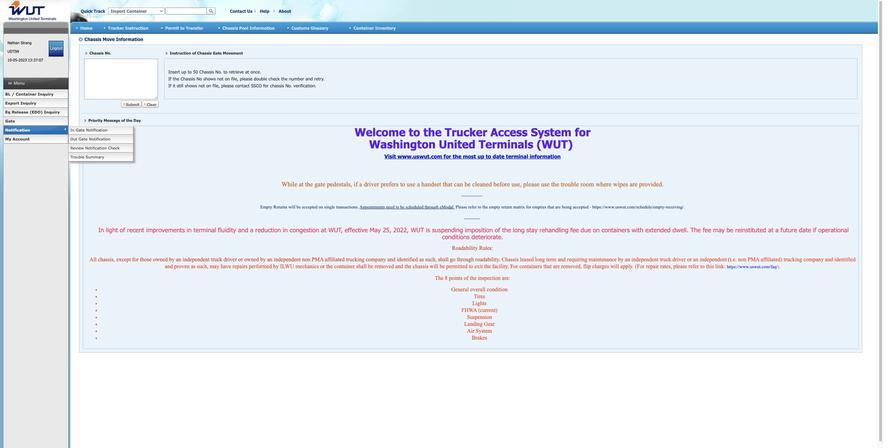 Task type: vqa. For each thing, say whether or not it's contained in the screenshot.
"Trucker"
yes



Task type: describe. For each thing, give the bounding box(es) containing it.
0 horizontal spatial container
[[16, 92, 36, 96]]

in gate notification link
[[68, 126, 134, 135]]

out
[[70, 137, 77, 141]]

information
[[250, 25, 275, 30]]

/
[[12, 92, 14, 96]]

notification down in gate notification link
[[89, 137, 111, 141]]

strang
[[21, 40, 32, 45]]

10-05-2023 13:37:07
[[7, 58, 43, 62]]

1 vertical spatial inquiry
[[20, 101, 36, 105]]

transfer
[[186, 25, 203, 30]]

quick
[[81, 9, 93, 13]]

export
[[5, 101, 19, 105]]

summary
[[86, 155, 104, 159]]

contact us link
[[230, 9, 253, 13]]

container inventory
[[354, 25, 396, 30]]

review
[[70, 146, 84, 150]]

gate for in
[[76, 128, 85, 132]]

track
[[94, 9, 105, 13]]

notification inside 'link'
[[85, 146, 107, 150]]

review notification check
[[70, 146, 120, 150]]

gate link
[[3, 117, 68, 126]]

quick track
[[81, 9, 105, 13]]

login image
[[49, 41, 64, 57]]

contact
[[230, 9, 246, 13]]

chassis
[[223, 25, 238, 30]]

to
[[180, 25, 185, 30]]

in gate notification
[[70, 128, 108, 132]]

(edo)
[[30, 110, 43, 114]]

trouble summary link
[[68, 153, 134, 162]]

chassis pool information
[[223, 25, 275, 30]]

check
[[108, 146, 120, 150]]

nathan strang
[[7, 40, 32, 45]]

glossary
[[311, 25, 329, 30]]

account
[[13, 137, 30, 141]]

notification inside "link"
[[5, 128, 30, 132]]

ustiw
[[7, 49, 19, 54]]



Task type: locate. For each thing, give the bounding box(es) containing it.
export inquiry
[[5, 101, 36, 105]]

2023
[[19, 58, 27, 62]]

gate for out
[[79, 137, 88, 141]]

my account
[[5, 137, 30, 141]]

notification up my account
[[5, 128, 30, 132]]

gate right out
[[79, 137, 88, 141]]

trucker instruction
[[108, 25, 149, 30]]

pool
[[239, 25, 248, 30]]

inquiry right (edo)
[[44, 110, 60, 114]]

inquiry up export inquiry link
[[38, 92, 54, 96]]

permit
[[165, 25, 179, 30]]

container left inventory
[[354, 25, 374, 30]]

in
[[70, 128, 74, 132]]

export inquiry link
[[3, 99, 68, 108]]

bl / container inquiry
[[5, 92, 54, 96]]

gate down eq
[[5, 119, 15, 123]]

my
[[5, 137, 11, 141]]

container up export inquiry
[[16, 92, 36, 96]]

2 vertical spatial gate
[[79, 137, 88, 141]]

customs glossary
[[292, 25, 329, 30]]

out gate notification link
[[68, 135, 134, 144]]

notification link
[[3, 126, 68, 135]]

out gate notification
[[70, 137, 111, 141]]

notification
[[5, 128, 30, 132], [86, 128, 108, 132], [89, 137, 111, 141], [85, 146, 107, 150]]

release
[[12, 110, 28, 114]]

inquiry
[[38, 92, 54, 96], [20, 101, 36, 105], [44, 110, 60, 114]]

eq
[[5, 110, 10, 114]]

container
[[354, 25, 374, 30], [16, 92, 36, 96]]

eq release (edo) inquiry
[[5, 110, 60, 114]]

0 vertical spatial gate
[[5, 119, 15, 123]]

bl
[[5, 92, 10, 96]]

1 vertical spatial gate
[[76, 128, 85, 132]]

13:37:07
[[28, 58, 43, 62]]

inquiry for (edo)
[[44, 110, 60, 114]]

notification up out gate notification link at the top of the page
[[86, 128, 108, 132]]

None text field
[[165, 8, 207, 14]]

0 vertical spatial container
[[354, 25, 374, 30]]

home
[[80, 25, 93, 30]]

instruction
[[125, 25, 149, 30]]

05-
[[13, 58, 19, 62]]

eq release (edo) inquiry link
[[3, 108, 68, 117]]

contact us
[[230, 9, 253, 13]]

trouble summary
[[70, 155, 104, 159]]

notification up summary
[[85, 146, 107, 150]]

1 vertical spatial container
[[16, 92, 36, 96]]

trucker
[[108, 25, 124, 30]]

2 vertical spatial inquiry
[[44, 110, 60, 114]]

1 horizontal spatial container
[[354, 25, 374, 30]]

help
[[260, 9, 270, 13]]

trouble
[[70, 155, 84, 159]]

review notification check link
[[68, 144, 134, 153]]

my account link
[[3, 135, 68, 144]]

about
[[279, 9, 291, 13]]

gate right in
[[76, 128, 85, 132]]

nathan
[[7, 40, 19, 45]]

0 vertical spatial inquiry
[[38, 92, 54, 96]]

inquiry down bl / container inquiry
[[20, 101, 36, 105]]

about link
[[279, 9, 291, 13]]

10-
[[7, 58, 13, 62]]

bl / container inquiry link
[[3, 90, 68, 99]]

permit to transfer
[[165, 25, 203, 30]]

inventory
[[375, 25, 396, 30]]

gate
[[5, 119, 15, 123], [76, 128, 85, 132], [79, 137, 88, 141]]

inquiry for container
[[38, 92, 54, 96]]

help link
[[260, 9, 270, 13]]

us
[[247, 9, 253, 13]]

customs
[[292, 25, 310, 30]]



